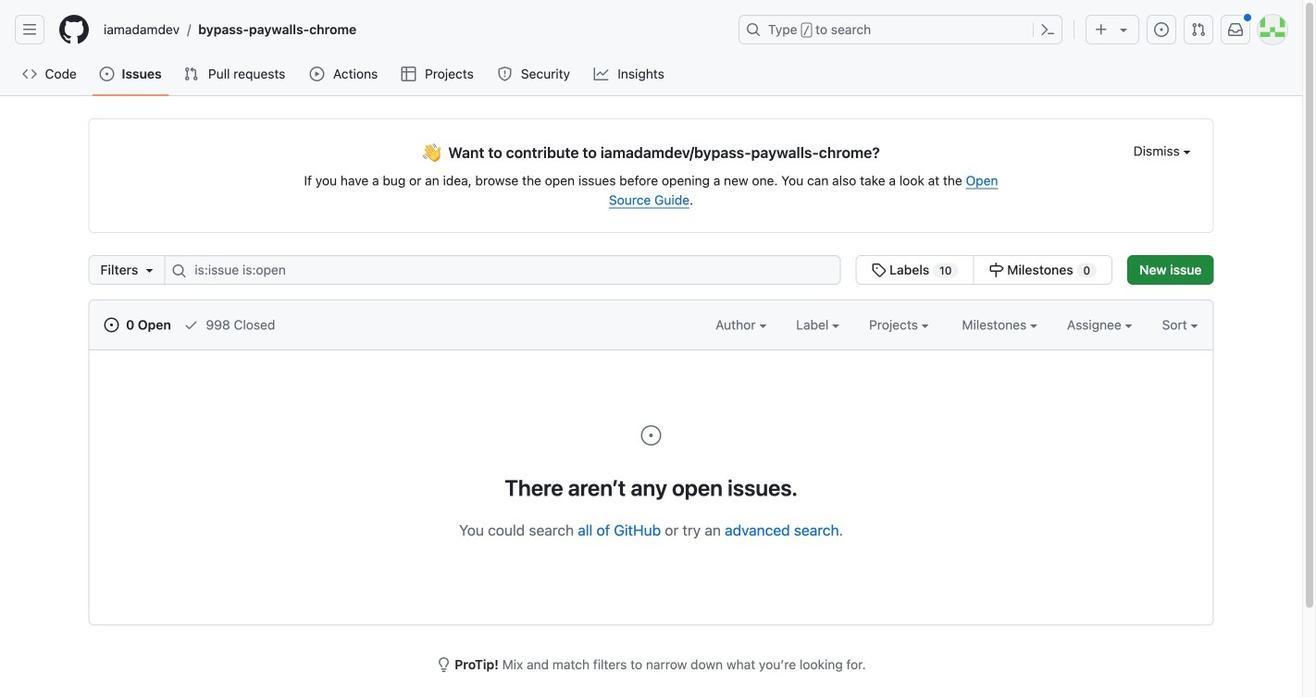 Task type: describe. For each thing, give the bounding box(es) containing it.
command palette image
[[1040, 22, 1055, 37]]

search image
[[172, 264, 186, 279]]

author image
[[759, 325, 767, 328]]

homepage image
[[59, 15, 89, 44]]

0 horizontal spatial issue opened image
[[640, 425, 662, 447]]

light bulb image
[[436, 658, 451, 673]]

triangle down image
[[142, 263, 157, 278]]

assignees image
[[1125, 325, 1133, 328]]

0 vertical spatial issue opened image
[[99, 67, 114, 81]]

label image
[[832, 325, 840, 328]]



Task type: locate. For each thing, give the bounding box(es) containing it.
list
[[96, 15, 728, 44]]

play image
[[310, 67, 325, 81]]

milestone image
[[989, 263, 1004, 278]]

graph image
[[594, 67, 609, 81]]

0 vertical spatial issue opened image
[[1154, 22, 1169, 37]]

shield image
[[497, 67, 512, 81]]

Search all issues text field
[[164, 255, 841, 285]]

None search field
[[88, 255, 1113, 285]]

check image
[[184, 318, 199, 333]]

issue opened image left check image
[[104, 318, 119, 333]]

1 vertical spatial issue opened image
[[104, 318, 119, 333]]

footer
[[0, 675, 1302, 698]]

issue element
[[856, 255, 1113, 285]]

banner
[[0, 0, 1302, 96]]

Issues search field
[[164, 255, 841, 285]]

1 vertical spatial issue opened image
[[640, 425, 662, 447]]

triangle down image
[[1116, 22, 1131, 37]]

issue opened image
[[99, 67, 114, 81], [104, 318, 119, 333]]

table image
[[401, 67, 416, 81]]

1 horizontal spatial issue opened image
[[1154, 22, 1169, 37]]

git pull request image
[[184, 67, 199, 81]]

inbox image
[[1228, 22, 1243, 37]]

code image
[[22, 67, 37, 81]]

issue opened image right code image
[[99, 67, 114, 81]]

issue opened image
[[1154, 22, 1169, 37], [640, 425, 662, 447]]

tag image
[[871, 263, 886, 278]]

git pull request image
[[1191, 22, 1206, 37]]



Task type: vqa. For each thing, say whether or not it's contained in the screenshot.
eighth directory image
no



